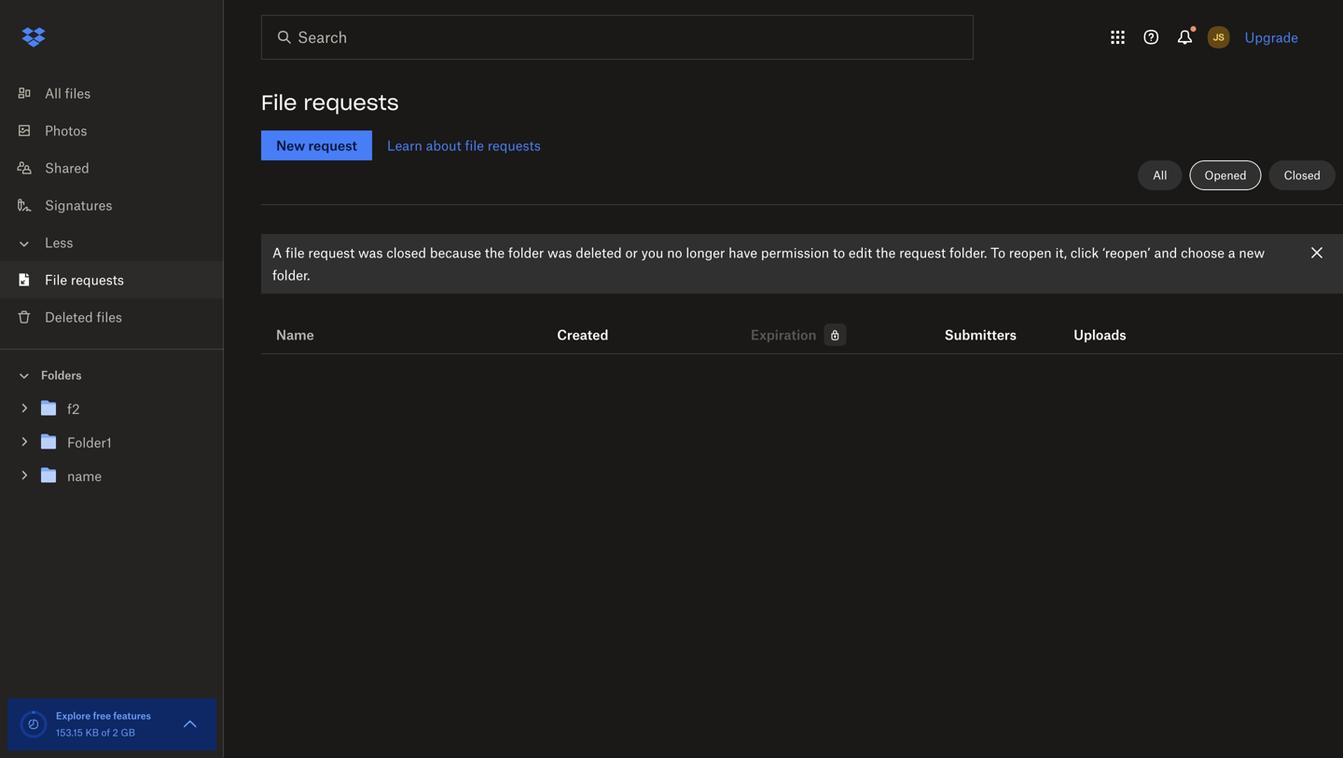 Task type: describe. For each thing, give the bounding box(es) containing it.
permission
[[761, 245, 829, 261]]

and
[[1154, 245, 1177, 261]]

created button
[[557, 324, 609, 346]]

0 vertical spatial file
[[465, 138, 484, 153]]

signatures link
[[15, 187, 224, 224]]

0 vertical spatial folder.
[[950, 245, 987, 261]]

have
[[729, 245, 758, 261]]

all files
[[45, 85, 91, 101]]

f2
[[67, 401, 80, 417]]

because
[[430, 245, 481, 261]]

new request button
[[261, 131, 372, 160]]

2 column header from the left
[[1074, 301, 1149, 346]]

name link
[[37, 464, 209, 489]]

gb
[[121, 727, 135, 739]]

1 horizontal spatial file requests
[[261, 90, 399, 116]]

new request
[[276, 138, 357, 153]]

153.15
[[56, 727, 83, 739]]

edit
[[849, 245, 872, 261]]

kb
[[85, 727, 99, 739]]

row containing name
[[261, 294, 1343, 354]]

learn about file requests
[[387, 138, 541, 153]]

list containing all files
[[0, 63, 224, 349]]

deleted files
[[45, 309, 122, 325]]

no
[[667, 245, 682, 261]]

learn
[[387, 138, 422, 153]]

requests inside list item
[[71, 272, 124, 288]]

photos link
[[15, 112, 224, 149]]

a file request was closed because the folder was deleted or you no longer have permission to edit the request folder. to reopen it, click 'reopen' and choose a new folder.
[[272, 245, 1265, 283]]

to
[[991, 245, 1006, 261]]

js
[[1213, 31, 1225, 43]]

files for deleted files
[[97, 309, 122, 325]]

all for all files
[[45, 85, 61, 101]]

name
[[67, 468, 102, 484]]

shared link
[[15, 149, 224, 187]]

folder
[[508, 245, 544, 261]]

all button
[[1138, 160, 1182, 190]]

deleted
[[45, 309, 93, 325]]

deleted
[[576, 245, 622, 261]]

file inside 'file requests' link
[[45, 272, 67, 288]]

all files link
[[15, 75, 224, 112]]

to
[[833, 245, 845, 261]]

file inside "a file request was closed because the folder was deleted or you no longer have permission to edit the request folder. to reopen it, click 'reopen' and choose a new folder."
[[286, 245, 305, 261]]

name
[[276, 327, 314, 343]]

less image
[[15, 235, 34, 253]]

Search in folder "Dropbox" text field
[[298, 26, 935, 49]]

folders button
[[0, 361, 224, 389]]

a file request was closed because the folder was deleted or you no longer have permission to edit the request folder. to reopen it, click 'reopen' and choose a new folder. alert
[[261, 234, 1343, 294]]

files for all files
[[65, 85, 91, 101]]

photos
[[45, 123, 87, 139]]

1 the from the left
[[485, 245, 505, 261]]

0 horizontal spatial folder.
[[272, 267, 310, 283]]

0 vertical spatial file
[[261, 90, 297, 116]]

opened
[[1205, 168, 1247, 182]]

it,
[[1056, 245, 1067, 261]]

click
[[1071, 245, 1099, 261]]

2 the from the left
[[876, 245, 896, 261]]



Task type: locate. For each thing, give the bounding box(es) containing it.
0 horizontal spatial file requests
[[45, 272, 124, 288]]

closed button
[[1269, 160, 1336, 190]]

all for all
[[1153, 168, 1167, 182]]

list
[[0, 63, 224, 349]]

a
[[1228, 245, 1236, 261]]

group containing f2
[[0, 389, 224, 507]]

0 vertical spatial all
[[45, 85, 61, 101]]

file requests link
[[15, 261, 224, 299]]

was
[[358, 245, 383, 261], [548, 245, 572, 261]]

requests
[[304, 90, 399, 116], [488, 138, 541, 153], [71, 272, 124, 288]]

1 horizontal spatial column header
[[1074, 301, 1149, 346]]

2 vertical spatial requests
[[71, 272, 124, 288]]

the right edit
[[876, 245, 896, 261]]

was right folder
[[548, 245, 572, 261]]

pro trial element
[[817, 324, 846, 346]]

1 horizontal spatial all
[[1153, 168, 1167, 182]]

file right a
[[286, 245, 305, 261]]

1 vertical spatial file
[[45, 272, 67, 288]]

files down "file requests" list item
[[97, 309, 122, 325]]

explore free features 153.15 kb of 2 gb
[[56, 710, 151, 739]]

learn about file requests link
[[387, 138, 541, 153]]

all inside button
[[1153, 168, 1167, 182]]

quota usage element
[[19, 710, 49, 740]]

file
[[261, 90, 297, 116], [45, 272, 67, 288]]

dropbox image
[[15, 19, 52, 56]]

'reopen'
[[1103, 245, 1151, 261]]

or
[[625, 245, 638, 261]]

0 vertical spatial files
[[65, 85, 91, 101]]

all left opened button
[[1153, 168, 1167, 182]]

1 vertical spatial file
[[286, 245, 305, 261]]

0 horizontal spatial column header
[[945, 301, 1019, 346]]

0 vertical spatial requests
[[304, 90, 399, 116]]

1 vertical spatial all
[[1153, 168, 1167, 182]]

1 was from the left
[[358, 245, 383, 261]]

file up the new
[[261, 90, 297, 116]]

1 horizontal spatial requests
[[304, 90, 399, 116]]

about
[[426, 138, 461, 153]]

f2 link
[[37, 397, 209, 422]]

was left closed
[[358, 245, 383, 261]]

the
[[485, 245, 505, 261], [876, 245, 896, 261]]

file
[[465, 138, 484, 153], [286, 245, 305, 261]]

of
[[101, 727, 110, 739]]

1 horizontal spatial file
[[465, 138, 484, 153]]

group
[[0, 389, 224, 507]]

column header
[[945, 301, 1019, 346], [1074, 301, 1149, 346]]

reopen
[[1009, 245, 1052, 261]]

0 horizontal spatial was
[[358, 245, 383, 261]]

upgrade link
[[1245, 29, 1299, 45]]

file requests list item
[[0, 261, 224, 299]]

row
[[261, 294, 1343, 354]]

folder. left "to"
[[950, 245, 987, 261]]

created
[[557, 327, 609, 343]]

all
[[45, 85, 61, 101], [1153, 168, 1167, 182]]

0 horizontal spatial all
[[45, 85, 61, 101]]

opened button
[[1190, 160, 1262, 190]]

1 column header from the left
[[945, 301, 1019, 346]]

1 vertical spatial folder.
[[272, 267, 310, 283]]

new
[[276, 138, 305, 153]]

file right about
[[465, 138, 484, 153]]

closed
[[386, 245, 426, 261]]

closed
[[1284, 168, 1321, 182]]

request
[[308, 138, 357, 153], [308, 245, 355, 261], [899, 245, 946, 261]]

request inside button
[[308, 138, 357, 153]]

all inside list
[[45, 85, 61, 101]]

folders
[[41, 368, 82, 382]]

requests right about
[[488, 138, 541, 153]]

file requests up new request
[[261, 90, 399, 116]]

1 horizontal spatial folder.
[[950, 245, 987, 261]]

2 was from the left
[[548, 245, 572, 261]]

2 horizontal spatial requests
[[488, 138, 541, 153]]

file requests inside list item
[[45, 272, 124, 288]]

2
[[113, 727, 118, 739]]

1 vertical spatial file requests
[[45, 272, 124, 288]]

js button
[[1204, 22, 1234, 52]]

longer
[[686, 245, 725, 261]]

1 horizontal spatial file
[[261, 90, 297, 116]]

1 horizontal spatial files
[[97, 309, 122, 325]]

1 vertical spatial requests
[[488, 138, 541, 153]]

folder. down a
[[272, 267, 310, 283]]

requests up new request
[[304, 90, 399, 116]]

0 horizontal spatial files
[[65, 85, 91, 101]]

request right a
[[308, 245, 355, 261]]

choose
[[1181, 245, 1225, 261]]

folder1
[[67, 435, 112, 451]]

column header down 'reopen'
[[1074, 301, 1149, 346]]

deleted files link
[[15, 299, 224, 336]]

1 vertical spatial files
[[97, 309, 122, 325]]

0 horizontal spatial file
[[286, 245, 305, 261]]

you
[[641, 245, 664, 261]]

files
[[65, 85, 91, 101], [97, 309, 122, 325]]

file requests
[[261, 90, 399, 116], [45, 272, 124, 288]]

request right the new
[[308, 138, 357, 153]]

requests up deleted files
[[71, 272, 124, 288]]

features
[[113, 710, 151, 722]]

explore
[[56, 710, 91, 722]]

less
[[45, 235, 73, 250]]

request right edit
[[899, 245, 946, 261]]

0 horizontal spatial the
[[485, 245, 505, 261]]

the left folder
[[485, 245, 505, 261]]

a
[[272, 245, 282, 261]]

file requests up deleted files
[[45, 272, 124, 288]]

1 horizontal spatial was
[[548, 245, 572, 261]]

free
[[93, 710, 111, 722]]

new
[[1239, 245, 1265, 261]]

upgrade
[[1245, 29, 1299, 45]]

all up photos
[[45, 85, 61, 101]]

shared
[[45, 160, 89, 176]]

0 vertical spatial file requests
[[261, 90, 399, 116]]

folder1 link
[[37, 431, 209, 456]]

1 horizontal spatial the
[[876, 245, 896, 261]]

folder.
[[950, 245, 987, 261], [272, 267, 310, 283]]

files up photos
[[65, 85, 91, 101]]

column header down "to"
[[945, 301, 1019, 346]]

file down less
[[45, 272, 67, 288]]

0 horizontal spatial file
[[45, 272, 67, 288]]

signatures
[[45, 197, 112, 213]]

0 horizontal spatial requests
[[71, 272, 124, 288]]



Task type: vqa. For each thing, say whether or not it's contained in the screenshot.
the right Add to Starred icon
no



